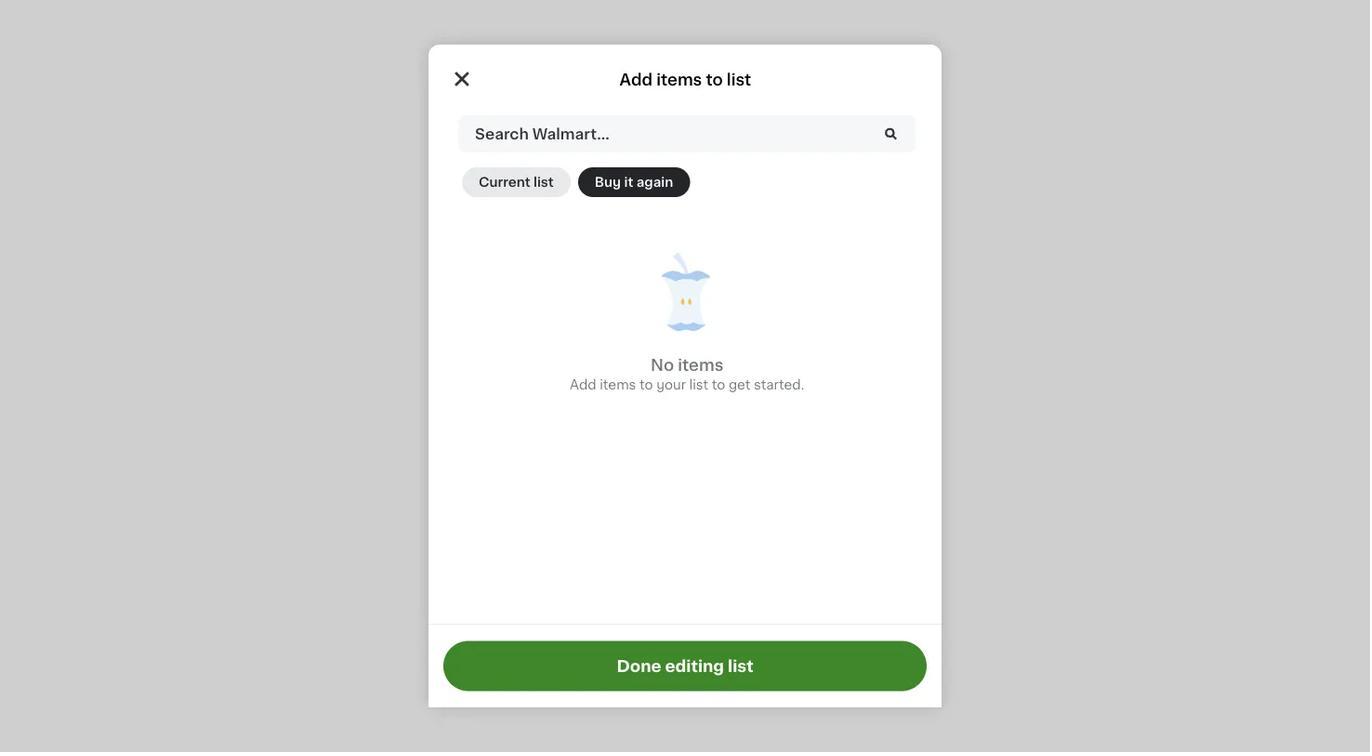 Task type: describe. For each thing, give the bounding box(es) containing it.
search walmart...
[[475, 126, 610, 141]]

list inside button
[[534, 176, 554, 189]]

started.
[[754, 378, 805, 391]]

add inside no items add items to your list to get started.
[[570, 378, 597, 391]]

search walmart... button
[[458, 115, 916, 152]]

done editing list
[[617, 658, 754, 674]]

walmart...
[[532, 126, 610, 141]]

2 vertical spatial items
[[600, 378, 636, 391]]

current
[[479, 176, 530, 189]]

list_add_items dialog
[[429, 45, 942, 708]]

search
[[475, 126, 529, 141]]

items for add
[[657, 72, 702, 88]]

list inside button
[[728, 658, 754, 674]]

buy
[[595, 176, 621, 189]]

done
[[617, 658, 662, 674]]

items for no
[[678, 357, 724, 373]]

it
[[624, 176, 634, 189]]

to left "your"
[[640, 378, 653, 391]]

buy it again
[[595, 176, 674, 189]]

no items add items to your list to get started.
[[570, 357, 805, 391]]

no
[[651, 357, 674, 373]]

get
[[729, 378, 751, 391]]



Task type: locate. For each thing, give the bounding box(es) containing it.
items up "your"
[[678, 357, 724, 373]]

0 vertical spatial items
[[657, 72, 702, 88]]

buy it again button
[[578, 167, 690, 197]]

items up search walmart... button
[[657, 72, 702, 88]]

1 vertical spatial add
[[570, 378, 597, 391]]

list right "your"
[[689, 378, 709, 391]]

items
[[657, 72, 702, 88], [678, 357, 724, 373], [600, 378, 636, 391]]

editing
[[665, 658, 724, 674]]

1 horizontal spatial add
[[620, 72, 653, 88]]

add
[[620, 72, 653, 88], [570, 378, 597, 391]]

0 vertical spatial add
[[620, 72, 653, 88]]

list inside no items add items to your list to get started.
[[689, 378, 709, 391]]

current list
[[479, 176, 554, 189]]

1 vertical spatial items
[[678, 357, 724, 373]]

your
[[657, 378, 686, 391]]

add left "your"
[[570, 378, 597, 391]]

list
[[727, 72, 751, 88], [534, 176, 554, 189], [689, 378, 709, 391], [728, 658, 754, 674]]

to up search walmart... button
[[706, 72, 723, 88]]

list right editing
[[728, 658, 754, 674]]

again
[[637, 176, 674, 189]]

list up search walmart... button
[[727, 72, 751, 88]]

add up search walmart... button
[[620, 72, 653, 88]]

0 horizontal spatial add
[[570, 378, 597, 391]]

items left "your"
[[600, 378, 636, 391]]

current list button
[[462, 167, 571, 197]]

add items to list
[[620, 72, 751, 88]]

list right current
[[534, 176, 554, 189]]

to left get
[[712, 378, 726, 391]]

to
[[706, 72, 723, 88], [640, 378, 653, 391], [712, 378, 726, 391]]

done editing list button
[[443, 641, 927, 691]]



Task type: vqa. For each thing, say whether or not it's contained in the screenshot.
Current list Button
yes



